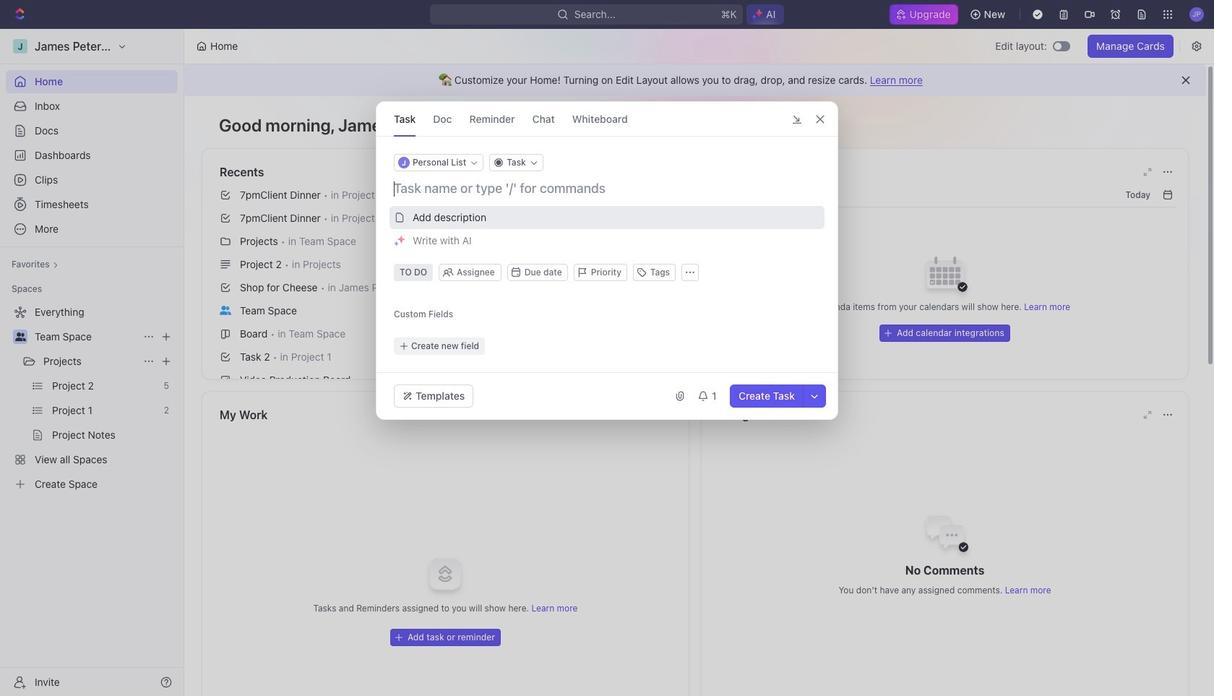 Task type: describe. For each thing, give the bounding box(es) containing it.
user group image
[[220, 306, 231, 315]]

user group image
[[15, 332, 26, 341]]

Task name or type '/' for commands text field
[[394, 180, 823, 197]]

tree inside sidebar navigation
[[6, 301, 178, 496]]



Task type: vqa. For each thing, say whether or not it's contained in the screenshot.
alert
yes



Task type: locate. For each thing, give the bounding box(es) containing it.
tree
[[6, 301, 178, 496]]

alert
[[184, 64, 1206, 96]]

sidebar navigation
[[0, 29, 184, 696]]

dialog
[[376, 101, 838, 420]]



